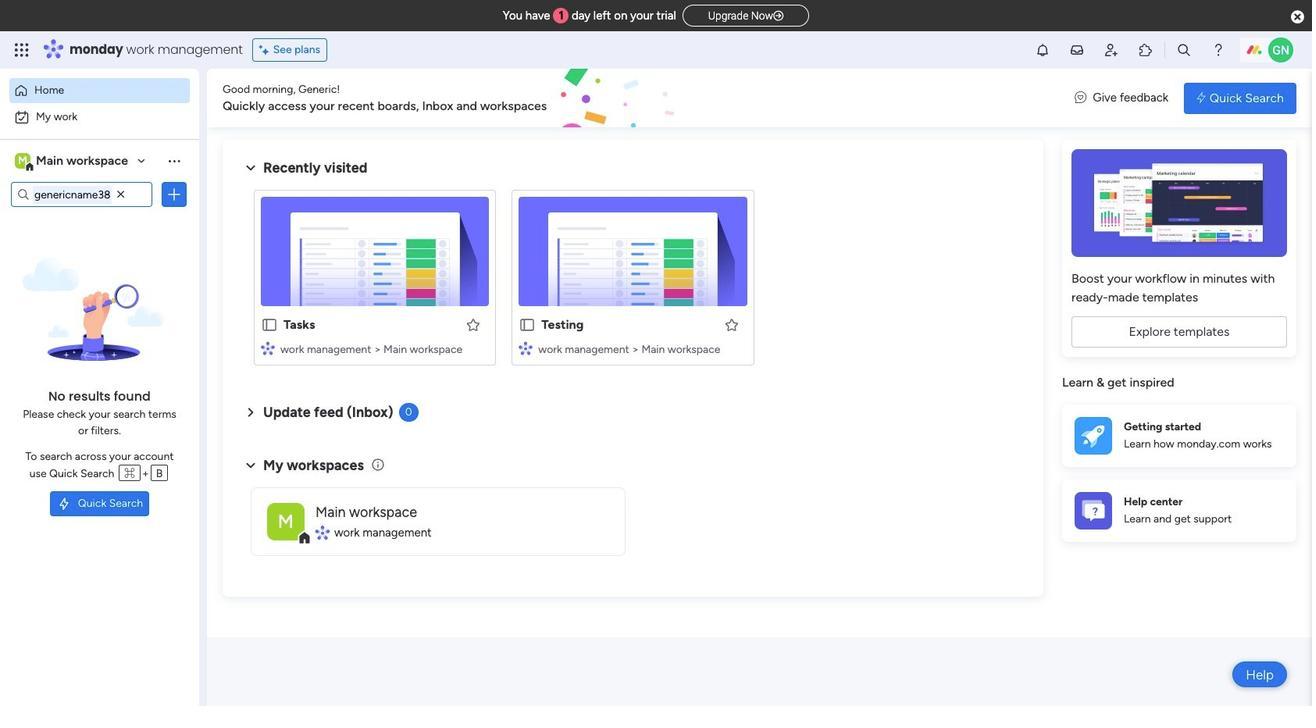 Task type: vqa. For each thing, say whether or not it's contained in the screenshot.
Update feed image
yes



Task type: describe. For each thing, give the bounding box(es) containing it.
v2 user feedback image
[[1075, 89, 1087, 107]]

help image
[[1211, 42, 1226, 58]]

v2 bolt switch image
[[1197, 89, 1206, 107]]

0 horizontal spatial workspace image
[[15, 152, 30, 170]]

1 horizontal spatial workspace image
[[267, 503, 305, 540]]

Search in workspace field
[[33, 186, 112, 204]]

clear search image
[[113, 187, 129, 202]]

invite members image
[[1104, 42, 1119, 58]]

templates image image
[[1077, 149, 1283, 257]]

public board image for 1st add to favorites image
[[261, 316, 278, 334]]

2 option from the top
[[9, 105, 190, 130]]

public board image for 2nd add to favorites image
[[519, 316, 536, 334]]

close my workspaces image
[[241, 456, 260, 475]]

dapulse close image
[[1291, 9, 1305, 25]]



Task type: locate. For each thing, give the bounding box(es) containing it.
1 horizontal spatial public board image
[[519, 316, 536, 334]]

2 public board image from the left
[[519, 316, 536, 334]]

see plans image
[[259, 41, 273, 59]]

search everything image
[[1176, 42, 1192, 58]]

1 add to favorites image from the left
[[466, 317, 481, 332]]

help center element
[[1062, 479, 1297, 542]]

workspace selection element
[[15, 152, 130, 172]]

option
[[9, 78, 190, 103], [9, 105, 190, 130]]

select product image
[[14, 42, 30, 58]]

1 vertical spatial workspace image
[[267, 503, 305, 540]]

generic name image
[[1269, 37, 1294, 62]]

open update feed (inbox) image
[[241, 403, 260, 422]]

close recently visited image
[[241, 159, 260, 177]]

add to favorites image
[[466, 317, 481, 332], [724, 317, 740, 332]]

update feed image
[[1069, 42, 1085, 58]]

quick search results list box
[[241, 177, 1025, 384]]

public board image
[[261, 316, 278, 334], [519, 316, 536, 334]]

0 vertical spatial option
[[9, 78, 190, 103]]

0 horizontal spatial add to favorites image
[[466, 317, 481, 332]]

1 horizontal spatial add to favorites image
[[724, 317, 740, 332]]

monday marketplace image
[[1138, 42, 1154, 58]]

1 vertical spatial option
[[9, 105, 190, 130]]

workspace image
[[15, 152, 30, 170], [267, 503, 305, 540]]

options image
[[166, 187, 182, 202]]

getting started element
[[1062, 404, 1297, 467]]

1 option from the top
[[9, 78, 190, 103]]

2 add to favorites image from the left
[[724, 317, 740, 332]]

notifications image
[[1035, 42, 1051, 58]]

dapulse rightstroke image
[[773, 10, 784, 22]]

0 vertical spatial workspace image
[[15, 152, 30, 170]]

1 public board image from the left
[[261, 316, 278, 334]]

0 element
[[399, 403, 418, 422]]

0 horizontal spatial public board image
[[261, 316, 278, 334]]

workspace options image
[[166, 153, 182, 169]]



